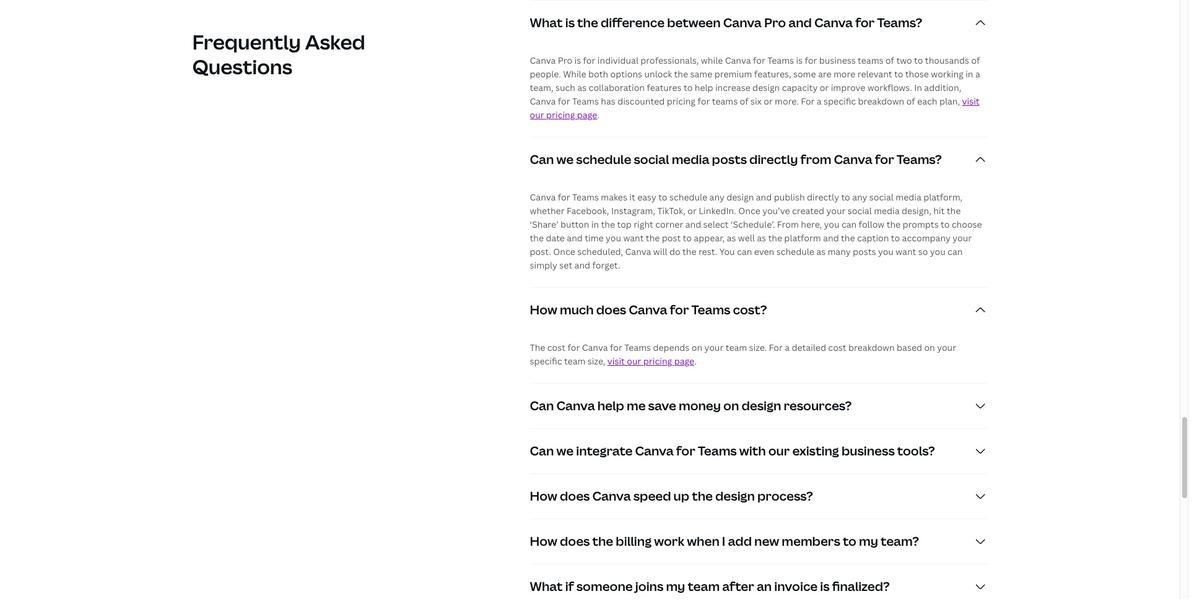 Task type: vqa. For each thing, say whether or not it's contained in the screenshot.
50
no



Task type: describe. For each thing, give the bounding box(es) containing it.
help inside canva pro is for individual professionals, while canva for teams is for business teams of two to thousands of people. while both options unlock the same premium features, some are more relevant to those working in a team, such as collaboration features to help increase design capacity or improve workflows. in addition, canva for teams has discounted pricing for teams of six or more. for a specific breakdown of each plan,
[[695, 82, 714, 94]]

team?
[[881, 534, 920, 551]]

two
[[897, 55, 913, 67]]

or inside canva for teams makes it easy to schedule any design and publish directly to any social media platform, whether facebook, instagram, tiktok, or linkedin. once you've created your social media design, hit the 'share' button in the top right corner and select 'schedule'. from here, you can follow the prompts to choose the date and time you want the post to appear, as well as the platform and the caption to accompany your post. once scheduled, canva will do the rest. you can even schedule as many posts you want so you can simply set and forget.
[[688, 205, 697, 217]]

on inside dropdown button
[[724, 398, 740, 415]]

what if someone joins my team after an invoice is finalized?
[[530, 579, 890, 596]]

page for visit our pricing page
[[578, 109, 598, 121]]

'share'
[[530, 219, 559, 231]]

for inside canva pro is for individual professionals, while canva for teams is for business teams of two to thousands of people. while both options unlock the same premium features, some are more relevant to those working in a team, such as collaboration features to help increase design capacity or improve workflows. in addition, canva for teams has discounted pricing for teams of six or more. for a specific breakdown of each plan,
[[801, 96, 815, 107]]

media inside dropdown button
[[672, 151, 710, 168]]

asked
[[305, 29, 365, 55]]

the cost for canva for teams depends on your team size. for a detailed cost breakdown based on your specific team size,
[[530, 342, 957, 368]]

and right set
[[575, 260, 591, 272]]

you down 'caption'
[[879, 246, 894, 258]]

in for a
[[966, 68, 974, 80]]

your down the choose
[[953, 233, 973, 244]]

0 horizontal spatial .
[[598, 109, 600, 121]]

pricing for visit our pricing page
[[547, 109, 575, 121]]

your right the created
[[827, 205, 846, 217]]

my inside how does the billing work when i add new members to my team? dropdown button
[[860, 534, 879, 551]]

caption
[[858, 233, 890, 244]]

what if someone joins my team after an invoice is finalized? button
[[530, 565, 988, 600]]

teams left with
[[698, 443, 737, 460]]

work
[[655, 534, 685, 551]]

0 horizontal spatial want
[[624, 233, 644, 244]]

0 horizontal spatial on
[[692, 342, 703, 354]]

visit our pricing page
[[530, 96, 980, 121]]

corner
[[656, 219, 684, 231]]

of left the 'six'
[[740, 96, 749, 107]]

design inside canva pro is for individual professionals, while canva for teams is for business teams of two to thousands of people. while both options unlock the same premium features, some are more relevant to those working in a team, such as collaboration features to help increase design capacity or improve workflows. in addition, canva for teams has discounted pricing for teams of six or more. for a specific breakdown of each plan,
[[753, 82, 780, 94]]

specific inside the cost for canva for teams depends on your team size. for a detailed cost breakdown based on your specific team size,
[[530, 356, 562, 368]]

the right 'do'
[[683, 246, 697, 258]]

same
[[691, 68, 713, 80]]

of left two
[[886, 55, 895, 67]]

post
[[662, 233, 681, 244]]

1 horizontal spatial a
[[817, 96, 822, 107]]

1 cost from the left
[[548, 342, 566, 354]]

visit our pricing page .
[[608, 356, 697, 368]]

finalized?
[[833, 579, 890, 596]]

can for can we schedule social media posts directly from canva for teams?
[[530, 151, 554, 168]]

when
[[687, 534, 720, 551]]

canva for teams makes it easy to schedule any design and publish directly to any social media platform, whether facebook, instagram, tiktok, or linkedin. once you've created your social media design, hit the 'share' button in the top right corner and select 'schedule'. from here, you can follow the prompts to choose the date and time you want the post to appear, as well as the platform and the caption to accompany your post. once scheduled, canva will do the rest. you can even schedule as many posts you want so you can simply set and forget.
[[530, 192, 983, 272]]

speed
[[634, 489, 672, 505]]

can canva help me save money on design resources?
[[530, 398, 852, 415]]

1 horizontal spatial or
[[764, 96, 773, 107]]

addition,
[[925, 82, 962, 94]]

while
[[701, 55, 723, 67]]

cost?
[[734, 302, 768, 319]]

directly inside dropdown button
[[750, 151, 799, 168]]

teams inside canva for teams makes it easy to schedule any design and publish directly to any social media platform, whether facebook, instagram, tiktok, or linkedin. once you've created your social media design, hit the 'share' button in the top right corner and select 'schedule'. from here, you can follow the prompts to choose the date and time you want the post to appear, as well as the platform and the caption to accompany your post. once scheduled, canva will do the rest. you can even schedule as many posts you want so you can simply set and forget.
[[573, 192, 599, 204]]

difference
[[601, 14, 665, 31]]

the right follow
[[887, 219, 901, 231]]

directly inside canva for teams makes it easy to schedule any design and publish directly to any social media platform, whether facebook, instagram, tiktok, or linkedin. once you've created your social media design, hit the 'share' button in the top right corner and select 'schedule'. from here, you can follow the prompts to choose the date and time you want the post to appear, as well as the platform and the caption to accompany your post. once scheduled, canva will do the rest. you can even schedule as many posts you want so you can simply set and forget.
[[808, 192, 840, 204]]

the up the will
[[646, 233, 660, 244]]

business inside canva pro is for individual professionals, while canva for teams is for business teams of two to thousands of people. while both options unlock the same premium features, some are more relevant to those working in a team, such as collaboration features to help increase design capacity or improve workflows. in addition, canva for teams has discounted pricing for teams of six or more. for a specific breakdown of each plan,
[[820, 55, 856, 67]]

you down top
[[606, 233, 622, 244]]

and down button
[[567, 233, 583, 244]]

how much does canva for teams cost? button
[[530, 288, 988, 333]]

0 vertical spatial a
[[976, 68, 981, 80]]

in
[[915, 82, 923, 94]]

those
[[906, 68, 930, 80]]

visit for visit our pricing page
[[963, 96, 980, 107]]

the up many
[[842, 233, 856, 244]]

the right the up
[[692, 489, 713, 505]]

the inside canva pro is for individual professionals, while canva for teams is for business teams of two to thousands of people. while both options unlock the same premium features, some are more relevant to those working in a team, such as collaboration features to help increase design capacity or improve workflows. in addition, canva for teams has discounted pricing for teams of six or more. for a specific breakdown of each plan,
[[675, 68, 689, 80]]

a inside the cost for canva for teams depends on your team size. for a detailed cost breakdown based on your specific team size,
[[785, 342, 790, 354]]

design down the 'can we integrate canva for teams with our existing business tools?'
[[716, 489, 755, 505]]

existing
[[793, 443, 840, 460]]

visit our pricing page link for between
[[530, 96, 980, 121]]

linkedin.
[[699, 205, 737, 217]]

can for can canva help me save money on design resources?
[[530, 398, 554, 415]]

process?
[[758, 489, 814, 505]]

teams up features,
[[768, 55, 795, 67]]

improve
[[831, 82, 866, 94]]

our for visit our pricing page .
[[627, 356, 642, 368]]

date
[[546, 233, 565, 244]]

easy
[[638, 192, 657, 204]]

1 horizontal spatial teams
[[858, 55, 884, 67]]

2 vertical spatial social
[[848, 205, 872, 217]]

how does canva speed up the design process?
[[530, 489, 814, 505]]

features
[[647, 82, 682, 94]]

the up 'even'
[[769, 233, 783, 244]]

canva left speed
[[593, 489, 631, 505]]

teams left the cost?
[[692, 302, 731, 319]]

0 horizontal spatial teams
[[713, 96, 738, 107]]

as up 'even'
[[758, 233, 767, 244]]

of down in at the right top
[[907, 96, 916, 107]]

does for canva
[[560, 489, 590, 505]]

1 vertical spatial social
[[870, 192, 894, 204]]

more.
[[775, 96, 799, 107]]

schedule inside dropdown button
[[577, 151, 632, 168]]

people.
[[530, 68, 561, 80]]

rest.
[[699, 246, 718, 258]]

as up you
[[727, 233, 737, 244]]

thousands
[[926, 55, 970, 67]]

well
[[739, 233, 755, 244]]

canva up whether
[[530, 192, 556, 204]]

1 vertical spatial media
[[896, 192, 922, 204]]

instagram,
[[612, 205, 656, 217]]

canva inside the cost for canva for teams depends on your team size. for a detailed cost breakdown based on your specific team size,
[[582, 342, 608, 354]]

whether
[[530, 205, 565, 217]]

scheduled,
[[578, 246, 624, 258]]

members
[[782, 534, 841, 551]]

plan,
[[940, 96, 961, 107]]

button
[[561, 219, 590, 231]]

1 vertical spatial .
[[695, 356, 697, 368]]

size.
[[750, 342, 767, 354]]

facebook,
[[567, 205, 610, 217]]

how for how does canva speed up the design process?
[[530, 489, 558, 505]]

unlock
[[645, 68, 673, 80]]

prompts
[[903, 219, 939, 231]]

options
[[611, 68, 643, 80]]

billing
[[616, 534, 652, 551]]

2 horizontal spatial can
[[948, 246, 963, 258]]

your right the depends
[[705, 342, 724, 354]]

save
[[649, 398, 677, 415]]

0 horizontal spatial team
[[565, 356, 586, 368]]

help inside can canva help me save money on design resources? dropdown button
[[598, 398, 625, 415]]

invoice
[[775, 579, 818, 596]]

your right based
[[938, 342, 957, 354]]

0 vertical spatial once
[[739, 205, 761, 217]]

you've
[[763, 205, 791, 217]]

the
[[530, 342, 546, 354]]

how does the billing work when i add new members to my team? button
[[530, 520, 988, 565]]

even
[[755, 246, 775, 258]]

follow
[[859, 219, 885, 231]]

set
[[560, 260, 573, 272]]

features,
[[755, 68, 792, 80]]

simply
[[530, 260, 558, 272]]

the up 'post.'
[[530, 233, 544, 244]]

collaboration
[[589, 82, 645, 94]]

can we integrate canva for teams with our existing business tools?
[[530, 443, 936, 460]]

specific inside canva pro is for individual professionals, while canva for teams is for business teams of two to thousands of people. while both options unlock the same premium features, some are more relevant to those working in a team, such as collaboration features to help increase design capacity or improve workflows. in addition, canva for teams has discounted pricing for teams of six or more. for a specific breakdown of each plan,
[[824, 96, 857, 107]]

after
[[723, 579, 755, 596]]

and up many
[[824, 233, 840, 244]]

frequently asked questions
[[192, 29, 365, 80]]

joins
[[636, 579, 664, 596]]

some
[[794, 68, 817, 80]]

pricing for visit our pricing page .
[[644, 356, 673, 368]]

posts inside dropdown button
[[712, 151, 747, 168]]

both
[[589, 68, 609, 80]]

what for what if someone joins my team after an invoice is finalized?
[[530, 579, 563, 596]]

1 any from the left
[[710, 192, 725, 204]]

six
[[751, 96, 762, 107]]

premium
[[715, 68, 753, 80]]

of right "thousands" on the top right
[[972, 55, 981, 67]]

visit our pricing page link for for
[[608, 356, 695, 368]]

platform
[[785, 233, 822, 244]]

2 vertical spatial media
[[875, 205, 900, 217]]

you right so
[[931, 246, 946, 258]]

has
[[601, 96, 616, 107]]

social inside dropdown button
[[634, 151, 670, 168]]

capacity
[[783, 82, 818, 94]]

canva down size,
[[557, 398, 595, 415]]

0 vertical spatial does
[[597, 302, 627, 319]]

0 horizontal spatial can
[[738, 246, 753, 258]]

canva up are
[[815, 14, 853, 31]]

detailed
[[792, 342, 827, 354]]

teams inside the cost for canva for teams depends on your team size. for a detailed cost breakdown based on your specific team size,
[[625, 342, 651, 354]]

visit for visit our pricing page .
[[608, 356, 625, 368]]



Task type: locate. For each thing, give the bounding box(es) containing it.
for
[[856, 14, 875, 31], [584, 55, 596, 67], [754, 55, 766, 67], [805, 55, 818, 67], [558, 96, 571, 107], [698, 96, 710, 107], [876, 151, 895, 168], [558, 192, 571, 204], [670, 302, 690, 319], [568, 342, 580, 354], [610, 342, 623, 354], [677, 443, 696, 460]]

in inside canva pro is for individual professionals, while canva for teams is for business teams of two to thousands of people. while both options unlock the same premium features, some are more relevant to those working in a team, such as collaboration features to help increase design capacity or improve workflows. in addition, canva for teams has discounted pricing for teams of six or more. for a specific breakdown of each plan,
[[966, 68, 974, 80]]

1 vertical spatial how
[[530, 489, 558, 505]]

you right here,
[[825, 219, 840, 231]]

0 vertical spatial .
[[598, 109, 600, 121]]

1 vertical spatial want
[[896, 246, 917, 258]]

0 vertical spatial my
[[860, 534, 879, 551]]

can down well
[[738, 246, 753, 258]]

pro
[[765, 14, 787, 31], [558, 55, 573, 67]]

1 vertical spatial does
[[560, 489, 590, 505]]

our inside dropdown button
[[769, 443, 790, 460]]

1 horizontal spatial my
[[860, 534, 879, 551]]

1 horizontal spatial can
[[842, 219, 857, 231]]

1 vertical spatial in
[[592, 219, 599, 231]]

teams? for what is the difference between canva pro and canva for teams?
[[878, 14, 923, 31]]

schedule down 'platform'
[[777, 246, 815, 258]]

2 vertical spatial team
[[688, 579, 720, 596]]

frequently
[[192, 29, 301, 55]]

media up tiktok,
[[672, 151, 710, 168]]

1 horizontal spatial cost
[[829, 342, 847, 354]]

1 vertical spatial business
[[842, 443, 895, 460]]

on right based
[[925, 342, 936, 354]]

1 we from the top
[[557, 151, 574, 168]]

pricing down the depends
[[644, 356, 673, 368]]

and up you've
[[757, 192, 772, 204]]

2 horizontal spatial or
[[820, 82, 829, 94]]

workflows.
[[868, 82, 913, 94]]

team left after
[[688, 579, 720, 596]]

1 horizontal spatial page
[[675, 356, 695, 368]]

0 vertical spatial social
[[634, 151, 670, 168]]

2 how from the top
[[530, 489, 558, 505]]

me
[[627, 398, 646, 415]]

0 vertical spatial business
[[820, 55, 856, 67]]

visit inside visit our pricing page
[[963, 96, 980, 107]]

specific
[[824, 96, 857, 107], [530, 356, 562, 368]]

more
[[834, 68, 856, 80]]

teams up facebook,
[[573, 192, 599, 204]]

do
[[670, 246, 681, 258]]

and up some
[[789, 14, 812, 31]]

pricing down such
[[547, 109, 575, 121]]

2 we from the top
[[557, 443, 574, 460]]

0 vertical spatial pricing
[[667, 96, 696, 107]]

1 horizontal spatial schedule
[[670, 192, 708, 204]]

1 vertical spatial we
[[557, 443, 574, 460]]

2 what from the top
[[530, 579, 563, 596]]

want left so
[[896, 246, 917, 258]]

0 horizontal spatial specific
[[530, 356, 562, 368]]

1 vertical spatial or
[[764, 96, 773, 107]]

we for schedule
[[557, 151, 574, 168]]

.
[[598, 109, 600, 121], [695, 356, 697, 368]]

pricing inside visit our pricing page
[[547, 109, 575, 121]]

teams left has
[[573, 96, 599, 107]]

page for visit our pricing page .
[[675, 356, 695, 368]]

0 horizontal spatial help
[[598, 398, 625, 415]]

are
[[819, 68, 832, 80]]

does up if
[[560, 534, 590, 551]]

1 vertical spatial posts
[[853, 246, 877, 258]]

we
[[557, 151, 574, 168], [557, 443, 574, 460]]

2 vertical spatial schedule
[[777, 246, 815, 258]]

teams down increase
[[713, 96, 738, 107]]

1 horizontal spatial visit
[[963, 96, 980, 107]]

our right size,
[[627, 356, 642, 368]]

1 vertical spatial can
[[530, 398, 554, 415]]

0 vertical spatial want
[[624, 233, 644, 244]]

0 horizontal spatial once
[[554, 246, 576, 258]]

directly
[[750, 151, 799, 168], [808, 192, 840, 204]]

our for visit our pricing page
[[530, 109, 545, 121]]

what is the difference between canva pro and canva for teams? button
[[530, 1, 988, 45]]

the down professionals,
[[675, 68, 689, 80]]

canva right between
[[724, 14, 762, 31]]

1 how from the top
[[530, 302, 558, 319]]

1 can from the top
[[530, 151, 554, 168]]

while
[[563, 68, 587, 80]]

does right much
[[597, 302, 627, 319]]

0 vertical spatial can
[[530, 151, 554, 168]]

such
[[556, 82, 576, 94]]

team,
[[530, 82, 554, 94]]

teams up relevant
[[858, 55, 884, 67]]

any up linkedin.
[[710, 192, 725, 204]]

between
[[668, 14, 721, 31]]

tools?
[[898, 443, 936, 460]]

in inside canva for teams makes it easy to schedule any design and publish directly to any social media platform, whether facebook, instagram, tiktok, or linkedin. once you've created your social media design, hit the 'share' button in the top right corner and select 'schedule'. from here, you can follow the prompts to choose the date and time you want the post to appear, as well as the platform and the caption to accompany your post. once scheduled, canva will do the rest. you can even schedule as many posts you want so you can simply set and forget.
[[592, 219, 599, 231]]

. down collaboration
[[598, 109, 600, 121]]

0 vertical spatial for
[[801, 96, 815, 107]]

our down team,
[[530, 109, 545, 121]]

visit our pricing page link down the depends
[[608, 356, 695, 368]]

accompany
[[903, 233, 951, 244]]

forget.
[[593, 260, 621, 272]]

2 horizontal spatial schedule
[[777, 246, 815, 258]]

2 cost from the left
[[829, 342, 847, 354]]

visit right size,
[[608, 356, 625, 368]]

team inside dropdown button
[[688, 579, 720, 596]]

or right tiktok,
[[688, 205, 697, 217]]

1 what from the top
[[530, 14, 563, 31]]

canva up speed
[[636, 443, 674, 460]]

1 horizontal spatial team
[[688, 579, 720, 596]]

a right the working on the top of the page
[[976, 68, 981, 80]]

0 horizontal spatial directly
[[750, 151, 799, 168]]

visit
[[963, 96, 980, 107], [608, 356, 625, 368]]

1 vertical spatial pro
[[558, 55, 573, 67]]

can we schedule social media posts directly from canva for teams?
[[530, 151, 943, 168]]

with
[[740, 443, 766, 460]]

will
[[654, 246, 668, 258]]

choose
[[952, 219, 983, 231]]

visit our pricing page link down increase
[[530, 96, 980, 121]]

cost right detailed
[[829, 342, 847, 354]]

time
[[585, 233, 604, 244]]

1 horizontal spatial .
[[695, 356, 697, 368]]

my
[[860, 534, 879, 551], [667, 579, 686, 596]]

individual
[[598, 55, 639, 67]]

. up money at the bottom
[[695, 356, 697, 368]]

canva
[[724, 14, 762, 31], [815, 14, 853, 31], [530, 55, 556, 67], [726, 55, 751, 67], [530, 96, 556, 107], [835, 151, 873, 168], [530, 192, 556, 204], [626, 246, 652, 258], [629, 302, 668, 319], [582, 342, 608, 354], [557, 398, 595, 415], [636, 443, 674, 460], [593, 489, 631, 505]]

as left many
[[817, 246, 826, 258]]

business up more
[[820, 55, 856, 67]]

1 vertical spatial pricing
[[547, 109, 575, 121]]

the right hit
[[947, 205, 961, 217]]

an
[[757, 579, 772, 596]]

1 vertical spatial directly
[[808, 192, 840, 204]]

media up design,
[[896, 192, 922, 204]]

in
[[966, 68, 974, 80], [592, 219, 599, 231]]

0 horizontal spatial page
[[578, 109, 598, 121]]

a down capacity
[[817, 96, 822, 107]]

0 vertical spatial specific
[[824, 96, 857, 107]]

3 how from the top
[[530, 534, 558, 551]]

or right the 'six'
[[764, 96, 773, 107]]

pro inside canva pro is for individual professionals, while canva for teams is for business teams of two to thousands of people. while both options unlock the same premium features, some are more relevant to those working in a team, such as collaboration features to help increase design capacity or improve workflows. in addition, canva for teams has discounted pricing for teams of six or more. for a specific breakdown of each plan,
[[558, 55, 573, 67]]

0 horizontal spatial for
[[769, 342, 783, 354]]

schedule up tiktok,
[[670, 192, 708, 204]]

our inside visit our pricing page
[[530, 109, 545, 121]]

in for the
[[592, 219, 599, 231]]

specific down the at left
[[530, 356, 562, 368]]

1 horizontal spatial in
[[966, 68, 974, 80]]

0 horizontal spatial posts
[[712, 151, 747, 168]]

on
[[692, 342, 703, 354], [925, 342, 936, 354], [724, 398, 740, 415]]

page inside visit our pricing page
[[578, 109, 598, 121]]

as down the while
[[578, 82, 587, 94]]

money
[[679, 398, 721, 415]]

team
[[726, 342, 748, 354], [565, 356, 586, 368], [688, 579, 720, 596]]

top
[[618, 219, 632, 231]]

increase
[[716, 82, 751, 94]]

how much does canva for teams cost?
[[530, 302, 768, 319]]

2 vertical spatial or
[[688, 205, 697, 217]]

3 can from the top
[[530, 443, 554, 460]]

1 vertical spatial what
[[530, 579, 563, 596]]

how does the billing work when i add new members to my team?
[[530, 534, 920, 551]]

0 horizontal spatial cost
[[548, 342, 566, 354]]

canva up size,
[[582, 342, 608, 354]]

design down features,
[[753, 82, 780, 94]]

someone
[[577, 579, 633, 596]]

once up ''schedule'.'
[[739, 205, 761, 217]]

you
[[825, 219, 840, 231], [606, 233, 622, 244], [879, 246, 894, 258], [931, 246, 946, 258]]

design
[[753, 82, 780, 94], [727, 192, 754, 204], [742, 398, 782, 415], [716, 489, 755, 505]]

0 vertical spatial visit our pricing page link
[[530, 96, 980, 121]]

my left team?
[[860, 534, 879, 551]]

0 vertical spatial our
[[530, 109, 545, 121]]

the left top
[[602, 219, 615, 231]]

pricing
[[667, 96, 696, 107], [547, 109, 575, 121], [644, 356, 673, 368]]

can for can we integrate canva for teams with our existing business tools?
[[530, 443, 554, 460]]

1 horizontal spatial want
[[896, 246, 917, 258]]

breakdown inside canva pro is for individual professionals, while canva for teams is for business teams of two to thousands of people. while both options unlock the same premium features, some are more relevant to those working in a team, such as collaboration features to help increase design capacity or improve workflows. in addition, canva for teams has discounted pricing for teams of six or more. for a specific breakdown of each plan,
[[859, 96, 905, 107]]

breakdown down workflows.
[[859, 96, 905, 107]]

each
[[918, 96, 938, 107]]

1 vertical spatial breakdown
[[849, 342, 895, 354]]

or down are
[[820, 82, 829, 94]]

1 vertical spatial for
[[769, 342, 783, 354]]

as inside canva pro is for individual professionals, while canva for teams is for business teams of two to thousands of people. while both options unlock the same premium features, some are more relevant to those working in a team, such as collaboration features to help increase design capacity or improve workflows. in addition, canva for teams has discounted pricing for teams of six or more. for a specific breakdown of each plan,
[[578, 82, 587, 94]]

canva pro is for individual professionals, while canva for teams is for business teams of two to thousands of people. while both options unlock the same premium features, some are more relevant to those working in a team, such as collaboration features to help increase design capacity or improve workflows. in addition, canva for teams has discounted pricing for teams of six or more. for a specific breakdown of each plan,
[[530, 55, 981, 107]]

my inside 'what if someone joins my team after an invoice is finalized?' dropdown button
[[667, 579, 686, 596]]

and inside dropdown button
[[789, 14, 812, 31]]

so
[[919, 246, 929, 258]]

platform,
[[924, 192, 963, 204]]

pro inside dropdown button
[[765, 14, 787, 31]]

canva up premium
[[726, 55, 751, 67]]

any
[[710, 192, 725, 204], [853, 192, 868, 204]]

a left detailed
[[785, 342, 790, 354]]

1 horizontal spatial directly
[[808, 192, 840, 204]]

1 vertical spatial team
[[565, 356, 586, 368]]

the left difference
[[578, 14, 599, 31]]

our right with
[[769, 443, 790, 460]]

the left billing
[[593, 534, 614, 551]]

business inside dropdown button
[[842, 443, 895, 460]]

relevant
[[858, 68, 893, 80]]

2 horizontal spatial our
[[769, 443, 790, 460]]

integrate
[[577, 443, 633, 460]]

and
[[789, 14, 812, 31], [757, 192, 772, 204], [686, 219, 702, 231], [567, 233, 583, 244], [824, 233, 840, 244], [575, 260, 591, 272]]

professionals,
[[641, 55, 699, 67]]

posts inside canva for teams makes it easy to schedule any design and publish directly to any social media platform, whether facebook, instagram, tiktok, or linkedin. once you've created your social media design, hit the 'share' button in the top right corner and select 'schedule'. from here, you can follow the prompts to choose the date and time you want the post to appear, as well as the platform and the caption to accompany your post. once scheduled, canva will do the rest. you can even schedule as many posts you want so you can simply set and forget.
[[853, 246, 877, 258]]

team left size.
[[726, 342, 748, 354]]

0 vertical spatial or
[[820, 82, 829, 94]]

can down the choose
[[948, 246, 963, 258]]

1 horizontal spatial once
[[739, 205, 761, 217]]

2 horizontal spatial team
[[726, 342, 748, 354]]

we left integrate
[[557, 443, 574, 460]]

from
[[778, 219, 799, 231]]

size,
[[588, 356, 606, 368]]

1 vertical spatial help
[[598, 398, 625, 415]]

can we integrate canva for teams with our existing business tools? button
[[530, 430, 988, 474]]

breakdown inside the cost for canva for teams depends on your team size. for a detailed cost breakdown based on your specific team size,
[[849, 342, 895, 354]]

post.
[[530, 246, 552, 258]]

on right money at the bottom
[[724, 398, 740, 415]]

what up people.
[[530, 14, 563, 31]]

0 horizontal spatial our
[[530, 109, 545, 121]]

1 vertical spatial teams
[[713, 96, 738, 107]]

teams? up two
[[878, 14, 923, 31]]

visit right plan,
[[963, 96, 980, 107]]

0 horizontal spatial or
[[688, 205, 697, 217]]

up
[[674, 489, 690, 505]]

what left if
[[530, 579, 563, 596]]

2 can from the top
[[530, 398, 554, 415]]

teams? for can we schedule social media posts directly from canva for teams?
[[897, 151, 943, 168]]

0 vertical spatial help
[[695, 82, 714, 94]]

canva right from
[[835, 151, 873, 168]]

1 vertical spatial schedule
[[670, 192, 708, 204]]

0 horizontal spatial schedule
[[577, 151, 632, 168]]

on right the depends
[[692, 342, 703, 354]]

does
[[597, 302, 627, 319], [560, 489, 590, 505], [560, 534, 590, 551]]

cost right the at left
[[548, 342, 566, 354]]

design inside canva for teams makes it easy to schedule any design and publish directly to any social media platform, whether facebook, instagram, tiktok, or linkedin. once you've created your social media design, hit the 'share' button in the top right corner and select 'schedule'. from here, you can follow the prompts to choose the date and time you want the post to appear, as well as the platform and the caption to accompany your post. once scheduled, canva will do the rest. you can even schedule as many posts you want so you can simply set and forget.
[[727, 192, 754, 204]]

business
[[820, 55, 856, 67], [842, 443, 895, 460]]

1 horizontal spatial specific
[[824, 96, 857, 107]]

1 vertical spatial teams?
[[897, 151, 943, 168]]

1 horizontal spatial any
[[853, 192, 868, 204]]

page
[[578, 109, 598, 121], [675, 356, 695, 368]]

0 vertical spatial pro
[[765, 14, 787, 31]]

canva up the depends
[[629, 302, 668, 319]]

0 vertical spatial teams
[[858, 55, 884, 67]]

i
[[723, 534, 726, 551]]

what
[[530, 14, 563, 31], [530, 579, 563, 596]]

0 horizontal spatial in
[[592, 219, 599, 231]]

2 vertical spatial does
[[560, 534, 590, 551]]

schedule up makes
[[577, 151, 632, 168]]

does for the
[[560, 534, 590, 551]]

0 horizontal spatial a
[[785, 342, 790, 354]]

here,
[[801, 219, 823, 231]]

your
[[827, 205, 846, 217], [953, 233, 973, 244], [705, 342, 724, 354], [938, 342, 957, 354]]

0 vertical spatial team
[[726, 342, 748, 354]]

0 vertical spatial directly
[[750, 151, 799, 168]]

pricing inside canva pro is for individual professionals, while canva for teams is for business teams of two to thousands of people. while both options unlock the same premium features, some are more relevant to those working in a team, such as collaboration features to help increase design capacity or improve workflows. in addition, canva for teams has discounted pricing for teams of six or more. for a specific breakdown of each plan,
[[667, 96, 696, 107]]

how for how much does canva for teams cost?
[[530, 302, 558, 319]]

design up can we integrate canva for teams with our existing business tools? dropdown button on the bottom
[[742, 398, 782, 415]]

1 horizontal spatial our
[[627, 356, 642, 368]]

publish
[[775, 192, 805, 204]]

1 vertical spatial visit our pricing page link
[[608, 356, 695, 368]]

'schedule'.
[[731, 219, 776, 231]]

once
[[739, 205, 761, 217], [554, 246, 576, 258]]

discounted
[[618, 96, 665, 107]]

to inside dropdown button
[[843, 534, 857, 551]]

2 any from the left
[[853, 192, 868, 204]]

1 vertical spatial my
[[667, 579, 686, 596]]

0 vertical spatial we
[[557, 151, 574, 168]]

media up follow
[[875, 205, 900, 217]]

new
[[755, 534, 780, 551]]

design,
[[902, 205, 932, 217]]

0 vertical spatial posts
[[712, 151, 747, 168]]

what for what is the difference between canva pro and canva for teams?
[[530, 14, 563, 31]]

teams? up platform,
[[897, 151, 943, 168]]

canva left the will
[[626, 246, 652, 258]]

page down collaboration
[[578, 109, 598, 121]]

we for integrate
[[557, 443, 574, 460]]

0 vertical spatial what
[[530, 14, 563, 31]]

1 vertical spatial once
[[554, 246, 576, 258]]

breakdown left based
[[849, 342, 895, 354]]

0 horizontal spatial any
[[710, 192, 725, 204]]

2 horizontal spatial on
[[925, 342, 936, 354]]

1 horizontal spatial help
[[695, 82, 714, 94]]

for inside the cost for canva for teams depends on your team size. for a detailed cost breakdown based on your specific team size,
[[769, 342, 783, 354]]

want down top
[[624, 233, 644, 244]]

2 vertical spatial how
[[530, 534, 558, 551]]

help down same on the right
[[695, 82, 714, 94]]

0 horizontal spatial pro
[[558, 55, 573, 67]]

2 vertical spatial can
[[530, 443, 554, 460]]

how for how does the billing work when i add new members to my team?
[[530, 534, 558, 551]]

0 vertical spatial media
[[672, 151, 710, 168]]

canva up people.
[[530, 55, 556, 67]]

questions
[[192, 53, 293, 80]]

and up the 'appear,'
[[686, 219, 702, 231]]

0 vertical spatial breakdown
[[859, 96, 905, 107]]

canva down team,
[[530, 96, 556, 107]]

working
[[932, 68, 964, 80]]

created
[[793, 205, 825, 217]]

tiktok,
[[658, 205, 686, 217]]

or
[[820, 82, 829, 94], [764, 96, 773, 107], [688, 205, 697, 217]]

teams?
[[878, 14, 923, 31], [897, 151, 943, 168]]

posts
[[712, 151, 747, 168], [853, 246, 877, 258]]

hit
[[934, 205, 945, 217]]

2 vertical spatial our
[[769, 443, 790, 460]]

in right the working on the top of the page
[[966, 68, 974, 80]]

pro up the while
[[558, 55, 573, 67]]

can left follow
[[842, 219, 857, 231]]

help left me
[[598, 398, 625, 415]]

from
[[801, 151, 832, 168]]

0 vertical spatial how
[[530, 302, 558, 319]]

for inside canva for teams makes it easy to schedule any design and publish directly to any social media platform, whether facebook, instagram, tiktok, or linkedin. once you've created your social media design, hit the 'share' button in the top right corner and select 'schedule'. from here, you can follow the prompts to choose the date and time you want the post to appear, as well as the platform and the caption to accompany your post. once scheduled, canva will do the rest. you can even schedule as many posts you want so you can simply set and forget.
[[558, 192, 571, 204]]



